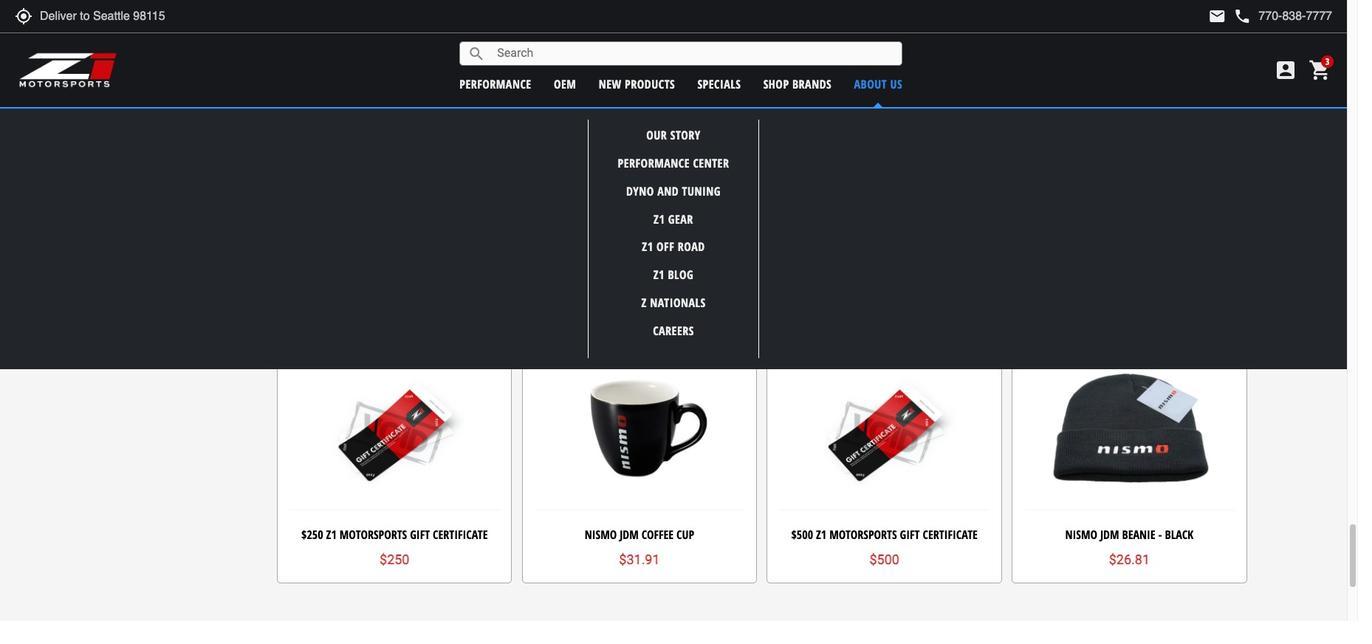 Task type: vqa. For each thing, say whether or not it's contained in the screenshot.
End within the Z1 350Z / G35 Adjustable Rear Sway Bar End Links star star star star star (2) $139.99
no



Task type: locate. For each thing, give the bounding box(es) containing it.
star up z nationals
[[662, 277, 677, 291]]

new
[[599, 76, 622, 92]]

$11.23
[[602, 21, 642, 36], [847, 21, 888, 36]]

oem
[[554, 76, 577, 92]]

0 horizontal spatial $500
[[792, 527, 814, 543]]

jdm for beanie
[[1101, 527, 1120, 543]]

z1 for z1 blog
[[654, 267, 665, 283]]

1 horizontal spatial $250
[[380, 552, 410, 567]]

1 $24.99 from the left
[[650, 23, 678, 35]]

1 horizontal spatial jdm
[[1101, 527, 1120, 543]]

0 horizontal spatial $250
[[301, 527, 323, 543]]

performance
[[460, 76, 532, 92]]

$10
[[653, 299, 668, 311]]

1 horizontal spatial certificate
[[923, 527, 978, 543]]

$250
[[301, 527, 323, 543], [380, 552, 410, 567]]

nismo
[[585, 527, 617, 543], [1066, 527, 1098, 543]]

0 horizontal spatial currently
[[597, 115, 647, 129]]

oem link
[[554, 76, 577, 92]]

currently left our
[[597, 115, 647, 129]]

0 horizontal spatial nismo
[[585, 527, 617, 543]]

phone link
[[1234, 7, 1333, 25]]

1 motorsports from the left
[[340, 527, 407, 543]]

gift for $500 z1 motorsports gift certificate
[[900, 527, 920, 543]]

$24.99 up the us
[[895, 23, 923, 35]]

1 $11.23 from the left
[[602, 21, 642, 36]]

coffee
[[642, 527, 674, 543]]

1 vertical spatial $500
[[870, 552, 900, 567]]

z1 for z1 off road
[[642, 239, 654, 255]]

tuning
[[682, 183, 721, 199]]

1 gift from the left
[[410, 527, 430, 543]]

1 certificate from the left
[[433, 527, 488, 543]]

2 certificate from the left
[[923, 527, 978, 543]]

jdm up $31.91
[[620, 527, 639, 543]]

$500
[[792, 527, 814, 543], [870, 552, 900, 567]]

0 horizontal spatial z
[[628, 251, 633, 267]]

jdm left beanie
[[1101, 527, 1120, 543]]

z1 gear link
[[654, 211, 694, 227]]

$5.58
[[612, 297, 645, 312]]

phone
[[1234, 7, 1252, 25]]

2 gift from the left
[[900, 527, 920, 543]]

shopping_cart
[[1309, 58, 1333, 82]]

1 horizontal spatial currently
[[1090, 23, 1124, 34]]

currently
[[1090, 23, 1124, 34], [597, 115, 647, 129]]

0 horizontal spatial certificate
[[433, 527, 488, 543]]

about us
[[855, 76, 903, 92]]

1 vertical spatial currently
[[597, 115, 647, 129]]

star
[[647, 277, 662, 291], [662, 277, 677, 291]]

1 horizontal spatial $24.99
[[895, 23, 923, 35]]

$24.99
[[650, 23, 678, 35], [895, 23, 923, 35]]

2 $24.99 from the left
[[895, 23, 923, 35]]

z1 motorsports logo image
[[18, 52, 118, 89]]

certificate
[[433, 527, 488, 543], [923, 527, 978, 543]]

enthusiasts
[[636, 251, 696, 267]]

jdm
[[620, 527, 639, 543], [1101, 527, 1120, 543]]

nismo for nismo jdm coffee cup
[[585, 527, 617, 543]]

unavailable
[[1126, 23, 1170, 34]]

gift
[[410, 527, 430, 543], [900, 527, 920, 543]]

mail link
[[1209, 7, 1227, 25]]

currently left unavailable
[[1090, 23, 1124, 34]]

z left $10
[[642, 295, 647, 311]]

1 jdm from the left
[[620, 527, 639, 543]]

model)
[[772, 115, 801, 129]]

2 nismo from the left
[[1066, 527, 1098, 543]]

1 horizontal spatial nismo
[[1066, 527, 1098, 543]]

1 horizontal spatial $11.23 $24.99
[[847, 21, 923, 36]]

careers
[[653, 323, 694, 339]]

2 jdm from the left
[[1101, 527, 1120, 543]]

0 horizontal spatial $11.23
[[602, 21, 642, 36]]

$11.23 $24.99 up about us
[[847, 21, 923, 36]]

0 horizontal spatial $24.99
[[650, 23, 678, 35]]

shop
[[764, 76, 790, 92]]

2 motorsports from the left
[[830, 527, 897, 543]]

z1 for z1 gear
[[654, 211, 665, 227]]

currently for shopping:
[[597, 115, 647, 129]]

0 vertical spatial z
[[628, 251, 633, 267]]

star star $5.58 $10
[[612, 277, 677, 312]]

z
[[628, 251, 633, 267], [642, 295, 647, 311]]

$11.23 $24.99
[[602, 21, 678, 36], [847, 21, 923, 36]]

$24.99 up search search box
[[650, 23, 678, 35]]

road
[[678, 239, 705, 255]]

0 vertical spatial $250
[[301, 527, 323, 543]]

$500 for $500
[[870, 552, 900, 567]]

1 horizontal spatial $11.23
[[847, 21, 888, 36]]

$5
[[387, 21, 402, 36]]

motorsports for $250
[[340, 527, 407, 543]]

and
[[658, 183, 679, 199]]

$250 for $250 z1 motorsports gift certificate
[[301, 527, 323, 543]]

1 horizontal spatial gift
[[900, 527, 920, 543]]

1 $11.23 $24.99 from the left
[[602, 21, 678, 36]]

1 horizontal spatial motorsports
[[830, 527, 897, 543]]

cup
[[677, 527, 695, 543]]

0 horizontal spatial $11.23 $24.99
[[602, 21, 678, 36]]

1 horizontal spatial $500
[[870, 552, 900, 567]]

nationals
[[650, 295, 706, 311]]

1 nismo from the left
[[585, 527, 617, 543]]

shop brands link
[[764, 76, 832, 92]]

1 vertical spatial $250
[[380, 552, 410, 567]]

certificate for $500 z1 motorsports gift certificate
[[923, 527, 978, 543]]

$11.23 $24.99 up new products link
[[602, 21, 678, 36]]

jdm for coffee
[[620, 527, 639, 543]]

off
[[657, 239, 675, 255]]

0 horizontal spatial motorsports
[[340, 527, 407, 543]]

1 star from the left
[[647, 277, 662, 291]]

star up $10
[[647, 277, 662, 291]]

nismo left coffee
[[585, 527, 617, 543]]

blog
[[668, 267, 694, 283]]

gear
[[669, 211, 694, 227]]

account_box
[[1275, 58, 1298, 82]]

0 vertical spatial $500
[[792, 527, 814, 543]]

nismo left beanie
[[1066, 527, 1098, 543]]

0 horizontal spatial jdm
[[620, 527, 639, 543]]

zcca legendary z enthusiasts poster
[[547, 251, 733, 267]]

mail phone
[[1209, 7, 1252, 25]]

performance center
[[618, 155, 730, 171]]

0 vertical spatial currently
[[1090, 23, 1124, 34]]

motorsports
[[340, 527, 407, 543], [830, 527, 897, 543]]

0 horizontal spatial gift
[[410, 527, 430, 543]]

z right legendary
[[628, 251, 633, 267]]

shopping:
[[650, 115, 705, 129]]

Search search field
[[486, 42, 902, 65]]

legendary
[[572, 251, 625, 267]]

$11.23 up about in the right top of the page
[[847, 21, 888, 36]]

z1
[[654, 211, 665, 227], [642, 239, 654, 255], [654, 267, 665, 283], [326, 527, 337, 543], [816, 527, 827, 543]]

nismo jdm coffee cup
[[585, 527, 695, 543]]

beanie
[[1123, 527, 1156, 543]]

shopping_cart link
[[1306, 58, 1333, 82]]

$11.23 up new
[[602, 21, 642, 36]]

currently unavailable
[[1090, 23, 1170, 34]]

black
[[1166, 527, 1194, 543]]

1 vertical spatial z
[[642, 295, 647, 311]]



Task type: describe. For each thing, give the bounding box(es) containing it.
1 horizontal spatial z
[[642, 295, 647, 311]]

currently for unavailable
[[1090, 23, 1124, 34]]

new products
[[599, 76, 675, 92]]

(change
[[735, 115, 769, 129]]

performance center link
[[618, 155, 730, 171]]

z1 gear
[[654, 211, 694, 227]]

z1 blog
[[654, 267, 694, 283]]

story
[[671, 127, 701, 143]]

center
[[693, 155, 730, 171]]

2 $11.23 $24.99 from the left
[[847, 21, 923, 36]]

performance link
[[460, 76, 532, 92]]

our story
[[647, 127, 701, 143]]

poster
[[699, 251, 733, 267]]

gift for $250 z1 motorsports gift certificate
[[410, 527, 430, 543]]

about
[[855, 76, 887, 92]]

careers link
[[653, 323, 694, 339]]

z1 blog link
[[654, 267, 694, 283]]

$500 z1 motorsports gift certificate
[[792, 527, 978, 543]]

motorsports for $500
[[830, 527, 897, 543]]

z nationals
[[642, 295, 706, 311]]

dyno
[[627, 183, 654, 199]]

$250 z1 motorsports gift certificate
[[301, 527, 488, 543]]

currently shopping: r35 (change model)
[[597, 115, 801, 129]]

products
[[625, 76, 675, 92]]

brands
[[793, 76, 832, 92]]

(change model) link
[[735, 115, 801, 129]]

our
[[647, 127, 667, 143]]

$250 for $250
[[380, 552, 410, 567]]

zcca
[[547, 251, 569, 267]]

dyno and tuning
[[627, 183, 721, 199]]

account_box link
[[1271, 58, 1302, 82]]

us
[[891, 76, 903, 92]]

specials
[[698, 76, 741, 92]]

new products link
[[599, 76, 675, 92]]

-
[[1159, 527, 1163, 543]]

nismo jdm beanie - black
[[1066, 527, 1194, 543]]

z1 off road link
[[642, 239, 705, 255]]

specials link
[[698, 76, 741, 92]]

z nationals link
[[642, 295, 706, 311]]

performance
[[618, 155, 690, 171]]

our story link
[[647, 127, 701, 143]]

search
[[468, 45, 486, 62]]

mail
[[1209, 7, 1227, 25]]

z1 off road
[[642, 239, 705, 255]]

$500 for $500 z1 motorsports gift certificate
[[792, 527, 814, 543]]

my_location
[[15, 7, 33, 25]]

about us link
[[855, 76, 903, 92]]

$31.91
[[619, 552, 660, 567]]

2 $11.23 from the left
[[847, 21, 888, 36]]

r35
[[708, 115, 729, 129]]

certificate for $250 z1 motorsports gift certificate
[[433, 527, 488, 543]]

shop brands
[[764, 76, 832, 92]]

$26.81
[[1110, 552, 1150, 567]]

2 star from the left
[[662, 277, 677, 291]]

dyno and tuning link
[[627, 183, 721, 199]]

nismo for nismo jdm beanie - black
[[1066, 527, 1098, 543]]



